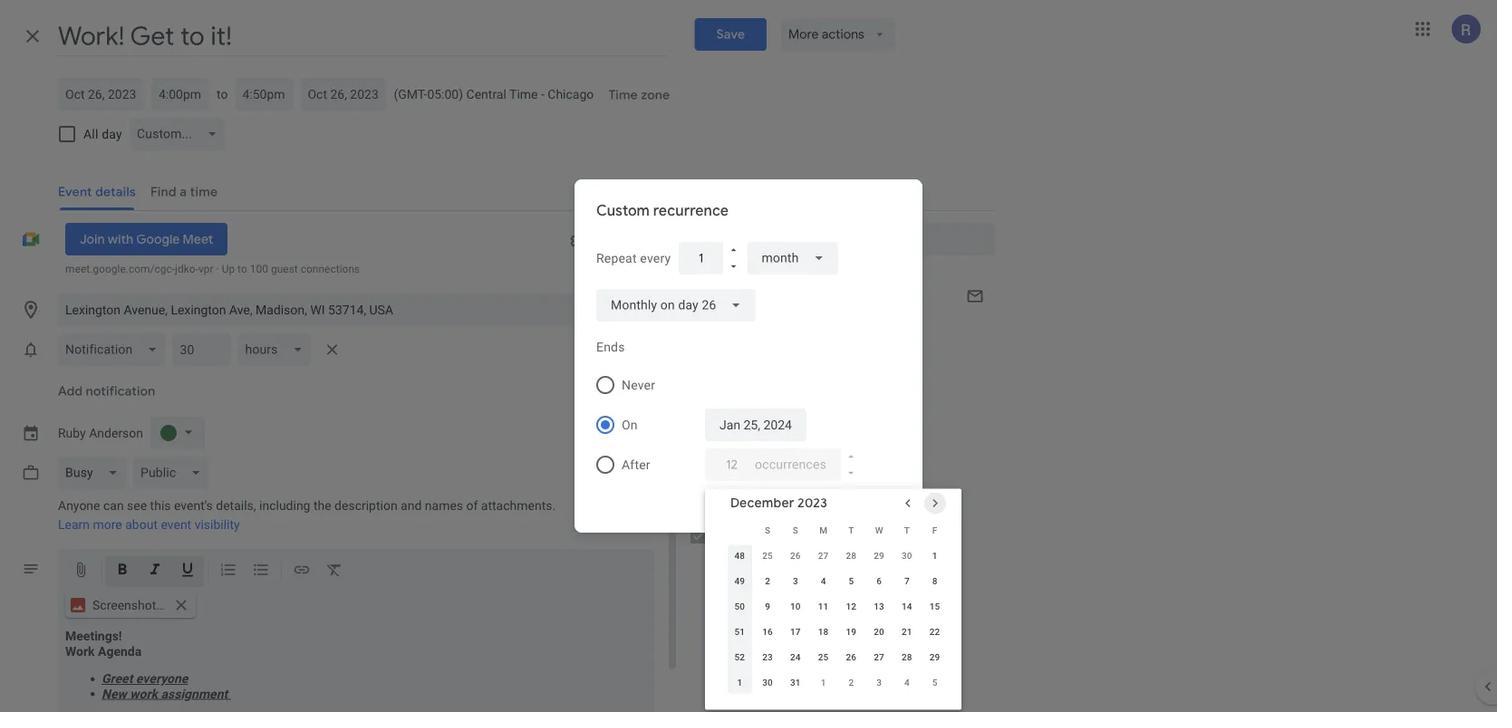 Task type: locate. For each thing, give the bounding box(es) containing it.
group
[[676, 440, 995, 549]]

100
[[250, 263, 268, 276]]

27 for 27 element
[[874, 652, 885, 663]]

and
[[401, 498, 422, 513]]

18 element
[[813, 621, 834, 643]]

29 for november 29 element
[[874, 551, 885, 561]]

1 horizontal spatial 5
[[932, 677, 938, 688]]

november 26 element
[[785, 545, 806, 567]]

1 left awaiting
[[691, 299, 697, 312]]

insert link image
[[293, 561, 311, 582]]

1 vertical spatial to
[[238, 263, 247, 276]]

31
[[790, 677, 801, 688]]

meetings!
[[65, 629, 122, 644]]

26 down 19
[[846, 652, 857, 663]]

2 t from the left
[[904, 525, 910, 536]]

1 row from the top
[[726, 518, 949, 543]]

26 inside 26 element
[[846, 652, 857, 663]]

0 horizontal spatial 2
[[691, 280, 698, 295]]

central
[[466, 87, 506, 102]]

26 down list
[[790, 551, 801, 561]]

1 horizontal spatial event
[[764, 474, 795, 488]]

bulleted list image
[[252, 561, 270, 582]]

2 vertical spatial 2
[[849, 677, 854, 688]]

see guest list
[[722, 528, 798, 543]]

3 down november 26 element
[[793, 576, 798, 587]]

16 element
[[757, 621, 779, 643]]

0 horizontal spatial to
[[217, 87, 228, 102]]

7 row from the top
[[726, 670, 949, 696]]

invite
[[722, 501, 753, 516]]

1 vertical spatial event
[[161, 517, 191, 532]]

1 horizontal spatial 30
[[902, 551, 912, 561]]

27 down 20
[[874, 652, 885, 663]]

t
[[848, 525, 854, 536], [904, 525, 910, 536]]

save button
[[695, 18, 767, 51]]

4 down the 28 element
[[904, 677, 910, 688]]

30 for 30 element
[[762, 677, 773, 688]]

0 horizontal spatial 28
[[846, 551, 857, 561]]

Occurrence count number field
[[720, 449, 744, 481]]

0 vertical spatial 28
[[846, 551, 857, 561]]

20
[[874, 627, 885, 638]]

0 horizontal spatial time
[[509, 87, 538, 102]]

0 vertical spatial 2
[[691, 280, 698, 295]]

description
[[335, 498, 398, 513]]

14 element
[[896, 596, 918, 618]]

january 3 element
[[868, 672, 890, 694]]

w
[[875, 525, 883, 536]]

0 vertical spatial 26
[[790, 551, 801, 561]]

1 horizontal spatial 27
[[874, 652, 885, 663]]

4 inside the january 4 element
[[904, 677, 910, 688]]

3 down 27 element
[[877, 677, 882, 688]]

1
[[691, 299, 697, 312], [932, 551, 938, 561], [737, 677, 743, 688], [821, 677, 826, 688]]

done button
[[857, 488, 915, 531]]

25
[[762, 551, 773, 561], [818, 652, 829, 663]]

4 down november 27 element
[[821, 576, 826, 587]]

25 down 18
[[818, 652, 829, 663]]

31 element
[[785, 672, 806, 694]]

after
[[622, 457, 650, 472]]

0 vertical spatial 30
[[902, 551, 912, 561]]

0 horizontal spatial 25
[[762, 551, 773, 561]]

t up november 28 "element" at the right of page
[[848, 525, 854, 536]]

s left list
[[765, 525, 771, 536]]

0 horizontal spatial s
[[765, 525, 771, 536]]

8
[[932, 576, 938, 587]]

november 25 element
[[757, 545, 779, 567]]

30 element
[[757, 672, 779, 694]]

january 1 element
[[813, 672, 834, 694]]

1 vertical spatial guest
[[746, 528, 778, 543]]

row containing 50
[[726, 594, 949, 619]]

28 element
[[896, 647, 918, 668]]

15 element
[[924, 596, 946, 618]]

3
[[793, 576, 798, 587], [877, 677, 882, 688]]

26 inside november 26 element
[[790, 551, 801, 561]]

5
[[849, 576, 854, 587], [932, 677, 938, 688]]

time left -
[[509, 87, 538, 102]]

2 down 26 element
[[849, 677, 854, 688]]

event inside group
[[764, 474, 795, 488]]

28 inside "element"
[[846, 551, 857, 561]]

19
[[846, 627, 857, 638]]

1 horizontal spatial 2
[[765, 576, 770, 587]]

anyone can see this event's details, including the description and names of attachments. learn more about event visibility
[[58, 498, 556, 532]]

0 vertical spatial 29
[[874, 551, 885, 561]]

30 inside 30 element
[[762, 677, 773, 688]]

column header
[[726, 518, 754, 543]]

30 down '23'
[[762, 677, 773, 688]]

15
[[930, 601, 940, 612]]

december 2023
[[730, 495, 827, 512]]

repeat every
[[596, 251, 671, 266]]

0 horizontal spatial guest
[[271, 263, 298, 276]]

event inside anyone can see this event's details, including the description and names of attachments. learn more about event visibility
[[161, 517, 191, 532]]

29 up 6 on the right of page
[[874, 551, 885, 561]]

row
[[726, 518, 949, 543], [726, 543, 949, 569], [726, 569, 949, 594], [726, 594, 949, 619], [726, 619, 949, 645], [726, 645, 949, 670], [726, 670, 949, 696]]

0 horizontal spatial 27
[[818, 551, 829, 561]]

25 down see guest list at the bottom
[[762, 551, 773, 561]]

1 vertical spatial 28
[[902, 652, 912, 663]]

1 horizontal spatial 26
[[846, 652, 857, 663]]

5 down 29 element
[[932, 677, 938, 688]]

2 row from the top
[[726, 543, 949, 569]]

10
[[790, 601, 801, 612]]

1 vertical spatial 27
[[874, 652, 885, 663]]

guest
[[271, 263, 298, 276], [746, 528, 778, 543]]

28 down 21
[[902, 652, 912, 663]]

formatting options toolbar
[[58, 549, 654, 593]]

0 horizontal spatial 29
[[874, 551, 885, 561]]

05:00)
[[427, 87, 463, 102]]

0 horizontal spatial 30
[[762, 677, 773, 688]]

f
[[932, 525, 937, 536]]

meetings! work agenda
[[65, 629, 142, 659]]

1 horizontal spatial s
[[793, 525, 798, 536]]

join with google meet
[[80, 231, 213, 247]]

guest
[[691, 446, 724, 461]]

custom recurrence dialog
[[575, 179, 962, 710]]

1 horizontal spatial 28
[[902, 652, 912, 663]]

0 vertical spatial event
[[764, 474, 795, 488]]

row containing 52
[[726, 645, 949, 670]]

every
[[640, 251, 671, 266]]

1 horizontal spatial guest
[[746, 528, 778, 543]]

0 vertical spatial 5
[[849, 576, 854, 587]]

column header inside december 2023 grid
[[726, 518, 754, 543]]

30 hours before element
[[58, 330, 347, 370]]

more
[[93, 517, 122, 532]]

november 27 element
[[813, 545, 834, 567]]

1 down 52
[[737, 677, 743, 688]]

guest right 100
[[271, 263, 298, 276]]

add
[[58, 383, 83, 400]]

1 vertical spatial 25
[[818, 652, 829, 663]]

january 2 element
[[840, 672, 862, 694]]

1 horizontal spatial t
[[904, 525, 910, 536]]

0 horizontal spatial event
[[161, 517, 191, 532]]

0 vertical spatial 25
[[762, 551, 773, 561]]

0 vertical spatial 4
[[821, 576, 826, 587]]

1 horizontal spatial to
[[238, 263, 247, 276]]

join
[[80, 231, 105, 247]]

event up the december 2023
[[764, 474, 795, 488]]

row group containing 48
[[726, 543, 949, 696]]

1 vertical spatial 4
[[904, 677, 910, 688]]

modify event
[[722, 474, 795, 488]]

december 2023 grid
[[722, 518, 949, 696]]

about
[[125, 517, 158, 532]]

1 vertical spatial 29
[[930, 652, 940, 663]]

1 horizontal spatial time
[[608, 87, 638, 103]]

4 row from the top
[[726, 594, 949, 619]]

1 horizontal spatial 29
[[930, 652, 940, 663]]

27 down m
[[818, 551, 829, 561]]

0 vertical spatial to
[[217, 87, 228, 102]]

2
[[691, 280, 698, 295], [765, 576, 770, 587], [849, 677, 854, 688]]

group containing guest permissions
[[676, 440, 995, 549]]

17 element
[[785, 621, 806, 643]]

2 left guests
[[691, 280, 698, 295]]

1 horizontal spatial 25
[[818, 652, 829, 663]]

2 up the 9
[[765, 576, 770, 587]]

11
[[818, 601, 829, 612]]

meet.google.com/cgc-
[[65, 263, 175, 276]]

0 horizontal spatial 3
[[793, 576, 798, 587]]

row group
[[726, 543, 949, 696]]

30 inside november 30 element
[[902, 551, 912, 561]]

2 inside 2 guests 1 awaiting
[[691, 280, 698, 295]]

row containing 1
[[726, 670, 949, 696]]

0 vertical spatial 3
[[793, 576, 798, 587]]

details,
[[216, 498, 256, 513]]

anyone
[[58, 498, 100, 513]]

0 vertical spatial guest
[[271, 263, 298, 276]]

see
[[722, 528, 743, 543]]

january 5 element
[[924, 672, 946, 694]]

5 row from the top
[[726, 619, 949, 645]]

december 2023 option group
[[589, 365, 962, 710]]

january 4 element
[[896, 672, 918, 694]]

Date on which the recurrence ends text field
[[720, 409, 792, 441]]

november 28 element
[[840, 545, 862, 567]]

30 up 7
[[902, 551, 912, 561]]

italic image
[[146, 561, 164, 582]]

13
[[874, 601, 885, 612]]

1 up 8
[[932, 551, 938, 561]]

6
[[877, 576, 882, 587]]

21 element
[[896, 621, 918, 643]]

27
[[818, 551, 829, 561], [874, 652, 885, 663]]

event down this
[[161, 517, 191, 532]]

1 vertical spatial 3
[[877, 677, 882, 688]]

add notification button
[[51, 375, 163, 408]]

time left zone
[[608, 87, 638, 103]]

time
[[509, 87, 538, 102], [608, 87, 638, 103]]

0 vertical spatial 27
[[818, 551, 829, 561]]

custom
[[596, 202, 650, 220]]

1 horizontal spatial 4
[[904, 677, 910, 688]]

3 row from the top
[[726, 569, 949, 594]]

guests invited to this event. tree
[[676, 319, 995, 386]]

time inside time zone button
[[608, 87, 638, 103]]

29
[[874, 551, 885, 561], [930, 652, 940, 663]]

27 element
[[868, 647, 890, 668]]

29 down 22
[[930, 652, 940, 663]]

5 up 12 element
[[849, 576, 854, 587]]

0 horizontal spatial 4
[[821, 576, 826, 587]]

2 horizontal spatial 2
[[849, 677, 854, 688]]

all day
[[83, 126, 122, 141]]

connections
[[301, 263, 360, 276]]

guest up the november 25 element
[[746, 528, 778, 543]]

1 t from the left
[[848, 525, 854, 536]]

0 horizontal spatial 26
[[790, 551, 801, 561]]

learn more about event visibility link
[[58, 517, 240, 532]]

meet
[[183, 231, 213, 247]]

6 row from the top
[[726, 645, 949, 670]]

16
[[762, 627, 773, 638]]

1 vertical spatial 30
[[762, 677, 773, 688]]

ends
[[596, 339, 625, 354]]

s up november 26 element
[[793, 525, 798, 536]]

november 30 element
[[896, 545, 918, 567]]

this
[[150, 498, 171, 513]]

0 horizontal spatial t
[[848, 525, 854, 536]]

-
[[541, 87, 545, 102]]

1 vertical spatial 26
[[846, 652, 857, 663]]

meet.google.com/cgc-jdko-vpr · up to 100 guest connections
[[65, 263, 360, 276]]

28 right november 27 element
[[846, 551, 857, 561]]

ruby anderson
[[58, 426, 143, 441]]

join with google meet link
[[65, 223, 228, 256]]

assignment
[[161, 686, 228, 701]]

t up november 30 element
[[904, 525, 910, 536]]

numbered list image
[[219, 561, 237, 582]]

None field
[[747, 242, 838, 275], [596, 289, 756, 322], [747, 242, 838, 275], [596, 289, 756, 322]]

cancel
[[800, 501, 842, 517]]



Task type: describe. For each thing, give the bounding box(es) containing it.
52
[[735, 652, 745, 663]]

29 for 29 element
[[930, 652, 940, 663]]

26 for 26 element
[[846, 652, 857, 663]]

add notification
[[58, 383, 155, 400]]

11 element
[[813, 596, 834, 618]]

1 down "25" element
[[821, 677, 826, 688]]

row containing 51
[[726, 619, 949, 645]]

13 element
[[868, 596, 890, 618]]

26 for november 26 element
[[790, 551, 801, 561]]

19 element
[[840, 621, 862, 643]]

new
[[102, 686, 127, 701]]

2 s from the left
[[793, 525, 798, 536]]

row group inside december 2023 grid
[[726, 543, 949, 696]]

time zone button
[[601, 79, 677, 111]]

everyone
[[136, 672, 188, 686]]

1 vertical spatial 2
[[765, 576, 770, 587]]

repeat
[[596, 251, 637, 266]]

invite others
[[722, 501, 792, 516]]

can
[[103, 498, 124, 513]]

26 element
[[840, 647, 862, 668]]

1 s from the left
[[765, 525, 771, 536]]

visibility
[[195, 517, 240, 532]]

25 for "25" element
[[818, 652, 829, 663]]

work
[[130, 686, 158, 701]]

anderson
[[89, 426, 143, 441]]

row containing s
[[726, 518, 949, 543]]

1 vertical spatial 5
[[932, 677, 938, 688]]

23 element
[[757, 647, 779, 668]]

2023
[[798, 495, 827, 512]]

day
[[102, 126, 122, 141]]

21
[[902, 627, 912, 638]]

row containing 49
[[726, 569, 949, 594]]

1 inside 2 guests 1 awaiting
[[691, 299, 697, 312]]

12
[[846, 601, 857, 612]]

14
[[902, 601, 912, 612]]

learn
[[58, 517, 90, 532]]

others
[[756, 501, 792, 516]]

22 element
[[924, 621, 946, 643]]

(gmt-05:00) central time - chicago
[[394, 87, 594, 102]]

save
[[716, 26, 745, 43]]

9
[[765, 601, 770, 612]]

december
[[730, 495, 794, 512]]

names
[[425, 498, 463, 513]]

Hours in advance for notification number field
[[180, 334, 223, 366]]

24 element
[[785, 647, 806, 668]]

event's
[[174, 498, 213, 513]]

up
[[222, 263, 235, 276]]

greet everyone new work assignment
[[102, 672, 231, 701]]

google
[[136, 231, 180, 247]]

guest permissions
[[691, 446, 796, 461]]

the
[[314, 498, 331, 513]]

november 29 element
[[868, 545, 890, 567]]

awaiting
[[699, 299, 740, 312]]

1 horizontal spatial 3
[[877, 677, 882, 688]]

50
[[735, 601, 745, 612]]

30 for november 30 element
[[902, 551, 912, 561]]

29 element
[[924, 647, 946, 668]]

underline image
[[179, 561, 197, 582]]

49
[[735, 576, 745, 587]]

m
[[819, 525, 828, 536]]

23
[[762, 652, 773, 663]]

Months to repeat number field
[[693, 242, 709, 275]]

2 guests 1 awaiting
[[691, 280, 740, 312]]

18
[[818, 627, 829, 638]]

ruby
[[58, 426, 86, 441]]

including
[[259, 498, 310, 513]]

zone
[[641, 87, 670, 103]]

28 for the 28 element
[[902, 652, 912, 663]]

22
[[930, 627, 940, 638]]

all
[[83, 126, 98, 141]]

51
[[735, 627, 745, 638]]

permissions
[[727, 446, 796, 461]]

(gmt-
[[394, 87, 427, 102]]

see
[[127, 498, 147, 513]]

20 element
[[868, 621, 890, 643]]

chicago
[[548, 87, 594, 102]]

10 element
[[785, 596, 806, 618]]

jdko-
[[175, 263, 198, 276]]

agenda
[[98, 644, 142, 659]]

of
[[466, 498, 478, 513]]

list
[[781, 528, 798, 543]]

attachments.
[[481, 498, 556, 513]]

25 element
[[813, 647, 834, 668]]

time zone
[[608, 87, 670, 103]]

vpr
[[198, 263, 213, 276]]

27 for november 27 element
[[818, 551, 829, 561]]

with
[[108, 231, 133, 247]]

custom recurrence
[[596, 202, 729, 220]]

25 for the november 25 element
[[762, 551, 773, 561]]

12 element
[[840, 596, 862, 618]]

17
[[790, 627, 801, 638]]

Description text field
[[58, 629, 654, 712]]

·
[[216, 263, 219, 276]]

bold image
[[113, 561, 131, 582]]

48
[[735, 551, 745, 561]]

ruby anderson, organizer tree item
[[676, 319, 995, 357]]

never
[[622, 377, 655, 392]]

on
[[622, 417, 638, 432]]

done
[[870, 501, 902, 517]]

cancel button
[[792, 488, 850, 531]]

0 horizontal spatial 5
[[849, 576, 854, 587]]

junececi7@gmail.com tree item
[[676, 357, 995, 386]]

recurrence
[[653, 202, 729, 220]]

modify
[[722, 474, 761, 488]]

28 for november 28 "element" at the right of page
[[846, 551, 857, 561]]

row containing 48
[[726, 543, 949, 569]]

Title text field
[[58, 16, 666, 56]]

2 inside 'element'
[[849, 677, 854, 688]]

remove formatting image
[[325, 561, 343, 582]]



Task type: vqa. For each thing, say whether or not it's contained in the screenshot.
Join at left top
yes



